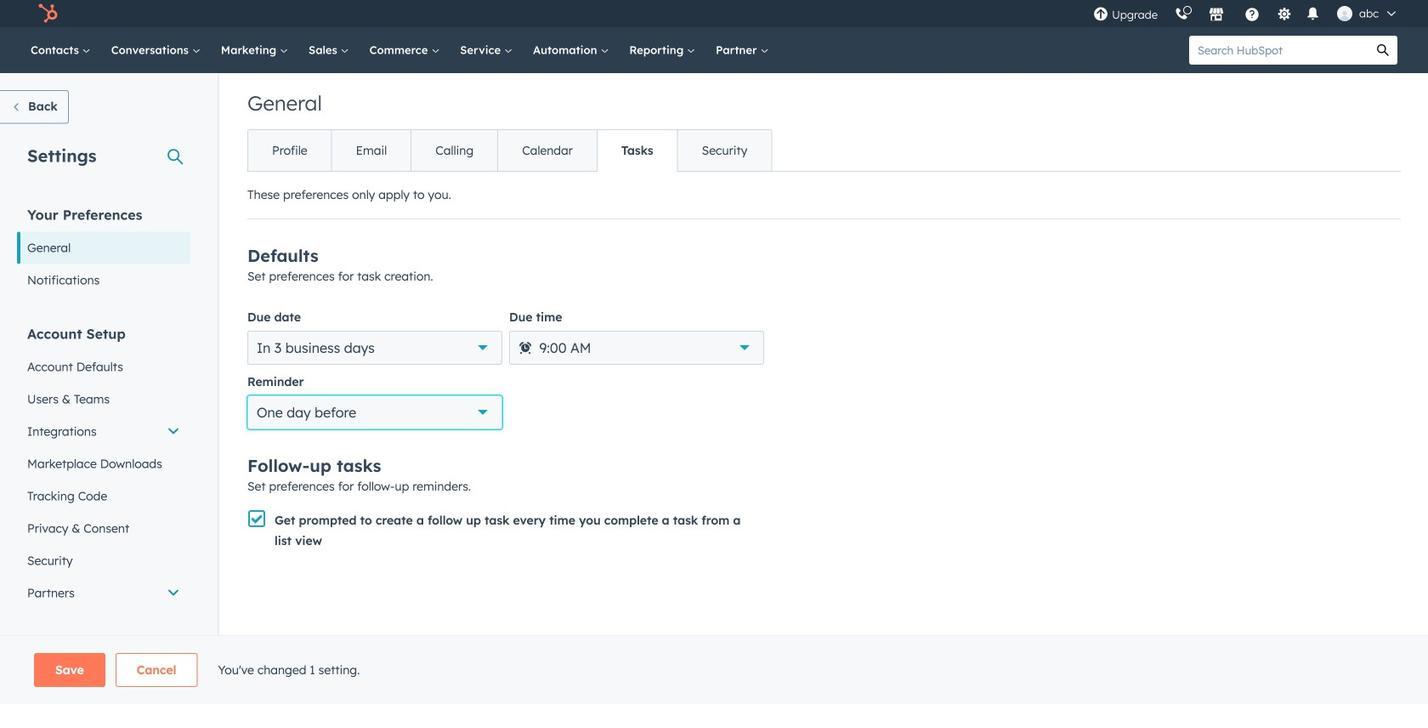 Task type: describe. For each thing, give the bounding box(es) containing it.
Search HubSpot search field
[[1190, 36, 1369, 65]]

garebear orlando image
[[1338, 6, 1353, 21]]

your preferences element
[[17, 205, 190, 296]]



Task type: locate. For each thing, give the bounding box(es) containing it.
navigation
[[247, 129, 772, 172]]

data management element
[[17, 637, 190, 704]]

account setup element
[[17, 324, 190, 609]]

menu
[[1085, 0, 1408, 27]]

marketplaces image
[[1209, 8, 1225, 23]]



Task type: vqa. For each thing, say whether or not it's contained in the screenshot.
caret icon within Partners dropdown button
no



